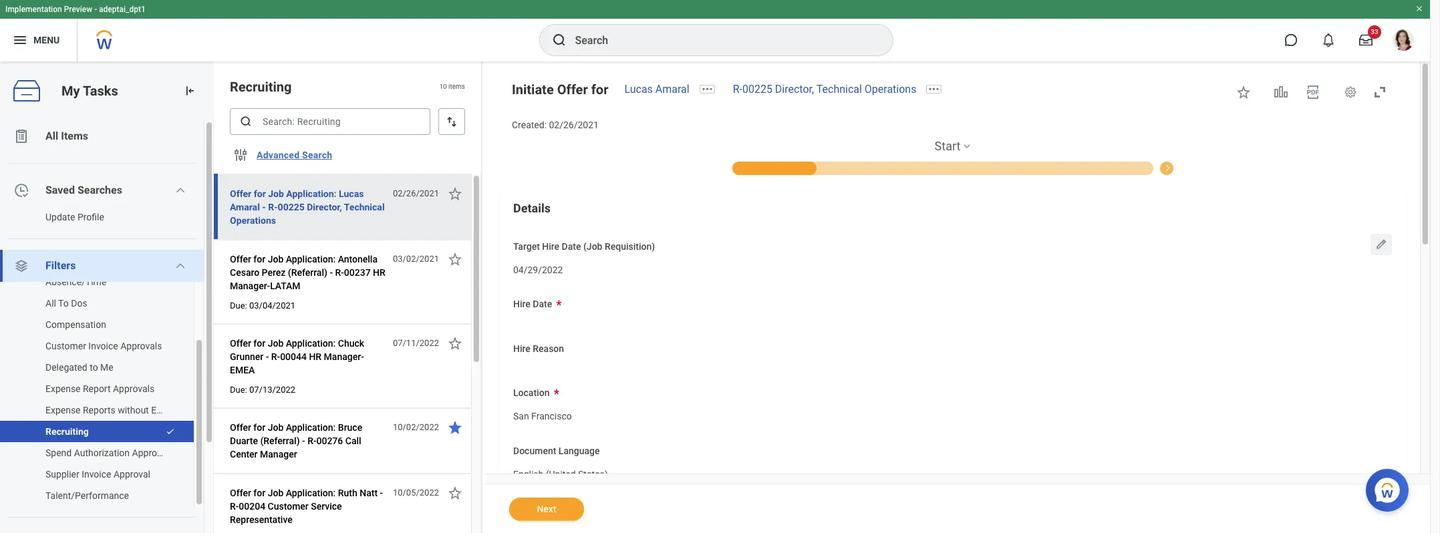 Task type: vqa. For each thing, say whether or not it's contained in the screenshot.
thousands comma icon
no



Task type: locate. For each thing, give the bounding box(es) containing it.
operations
[[865, 83, 917, 96], [230, 215, 276, 226]]

0 horizontal spatial director,
[[307, 202, 342, 213]]

job inside the offer for job application: ruth natt ‎- r-00204 customer service representative
[[268, 488, 284, 499]]

invoice down authorization at the bottom left
[[82, 469, 111, 480]]

application: up 00044
[[286, 338, 336, 349]]

due: down emea
[[230, 385, 247, 395]]

search image
[[239, 115, 253, 128]]

job for r-
[[268, 423, 284, 433]]

manager- down cesaro
[[230, 281, 270, 292]]

0 vertical spatial approvals
[[120, 341, 162, 352]]

0 horizontal spatial compensation
[[45, 320, 106, 330]]

for up perez
[[254, 254, 266, 265]]

1 vertical spatial amaral
[[230, 202, 260, 213]]

0 vertical spatial technical
[[817, 83, 862, 96]]

0 horizontal spatial technical
[[344, 202, 385, 213]]

transformation import image
[[183, 84, 197, 98]]

invoice for approvals
[[88, 341, 118, 352]]

start button
[[935, 138, 961, 154]]

02/26/2021 inside item list element
[[393, 189, 439, 199]]

application: for director,
[[286, 189, 337, 199]]

expense down the delegated
[[45, 384, 81, 394]]

33 button
[[1352, 25, 1382, 55]]

states)
[[578, 469, 608, 480]]

0 vertical spatial 02/26/2021
[[549, 120, 599, 130]]

initiate offer for
[[512, 82, 609, 98]]

(referral)
[[288, 267, 328, 278], [260, 436, 300, 447]]

offer up duarte
[[230, 423, 251, 433]]

0 horizontal spatial 02/26/2021
[[393, 189, 439, 199]]

0 vertical spatial compensation button
[[1160, 160, 1219, 175]]

0 horizontal spatial 00225
[[278, 202, 305, 213]]

list containing all items
[[0, 120, 214, 534]]

offer inside offer for job application: chuck grunner ‎- r-00044 hr manager- emea
[[230, 338, 251, 349]]

application: up latam
[[286, 254, 336, 265]]

0 vertical spatial customer
[[45, 341, 86, 352]]

service
[[311, 501, 342, 512]]

technical
[[817, 83, 862, 96], [344, 202, 385, 213]]

application: inside offer for job application: bruce duarte (referral) ‎- r-00276 call center manager
[[286, 423, 336, 433]]

gear image
[[1345, 86, 1358, 99]]

Search: Recruiting text field
[[230, 108, 431, 135]]

1 list from the top
[[0, 120, 214, 534]]

for inside offer for job application: bruce duarte (referral) ‎- r-00276 call center manager
[[254, 423, 266, 433]]

‎- down advanced
[[262, 202, 266, 213]]

1 vertical spatial approvals
[[113, 384, 155, 394]]

all
[[45, 130, 58, 142], [45, 298, 56, 309]]

saved searches button
[[0, 175, 204, 207]]

director,
[[775, 83, 814, 96], [307, 202, 342, 213]]

1 vertical spatial hr
[[309, 352, 322, 362]]

spend authorization approvals button
[[0, 443, 181, 464]]

hire
[[542, 241, 560, 252], [513, 299, 531, 310], [513, 344, 531, 354]]

job
[[268, 189, 284, 199], [268, 254, 284, 265], [268, 338, 284, 349], [268, 423, 284, 433], [268, 488, 284, 499]]

offer up grunner
[[230, 338, 251, 349]]

chuck
[[338, 338, 364, 349]]

authorization
[[74, 448, 130, 459]]

0 vertical spatial compensation
[[1167, 164, 1219, 173]]

0 horizontal spatial star image
[[447, 186, 463, 202]]

approvals inside the spend authorization approvals 'button'
[[132, 448, 174, 459]]

star image right 10/02/2022
[[447, 420, 463, 436]]

for up created: 02/26/2021
[[591, 82, 609, 98]]

manager- inside offer for job application: antonella cesaro perez (referral) ‎- r-00237 hr manager-latam
[[230, 281, 270, 292]]

date down 04/29/2022
[[533, 299, 552, 310]]

2 vertical spatial approvals
[[132, 448, 174, 459]]

menu banner
[[0, 0, 1431, 62]]

offer down configure image
[[230, 189, 252, 199]]

r-00225 director, technical operations
[[733, 83, 917, 96]]

0 vertical spatial all
[[45, 130, 58, 142]]

1 horizontal spatial lucas
[[625, 83, 653, 96]]

manager- down 'chuck' at the bottom of the page
[[324, 352, 364, 362]]

0 vertical spatial chevron down image
[[175, 185, 186, 196]]

fullscreen image
[[1373, 84, 1389, 100]]

hire right the target
[[542, 241, 560, 252]]

0 horizontal spatial lucas
[[339, 189, 364, 199]]

created: 02/26/2021
[[512, 120, 599, 130]]

all inside button
[[45, 298, 56, 309]]

0 vertical spatial invoice
[[88, 341, 118, 352]]

1 vertical spatial operations
[[230, 215, 276, 226]]

(job
[[584, 241, 603, 252]]

job inside offer for job application: chuck grunner ‎- r-00044 hr manager- emea
[[268, 338, 284, 349]]

0 horizontal spatial operations
[[230, 215, 276, 226]]

(united
[[546, 469, 576, 480]]

1 vertical spatial hire
[[513, 299, 531, 310]]

offer for offer for job application: lucas amaral ‎- r-00225 director, technical operations
[[230, 189, 252, 199]]

advanced
[[257, 150, 300, 160]]

expense reports without exceptions button
[[0, 400, 197, 421]]

customer up the delegated
[[45, 341, 86, 352]]

saved
[[45, 184, 75, 197]]

‎- inside offer for job application: chuck grunner ‎- r-00044 hr manager- emea
[[266, 352, 269, 362]]

offer inside the offer for job application: ruth natt ‎- r-00204 customer service representative
[[230, 488, 251, 499]]

1 horizontal spatial operations
[[865, 83, 917, 96]]

expense report approvals button
[[0, 378, 181, 400]]

my tasks
[[62, 83, 118, 99]]

due: for offer for job application: antonella cesaro perez (referral) ‎- r-00237 hr manager-latam
[[230, 301, 247, 311]]

delegated to me
[[45, 362, 114, 373]]

language
[[559, 446, 600, 457]]

operations inside offer for job application: lucas amaral ‎- r-00225 director, technical operations
[[230, 215, 276, 226]]

offer up cesaro
[[230, 254, 251, 265]]

2 star image from the top
[[447, 336, 463, 352]]

job up representative
[[268, 488, 284, 499]]

offer for job application: chuck grunner ‎- r-00044 hr manager- emea
[[230, 338, 364, 376]]

r- inside offer for job application: bruce duarte (referral) ‎- r-00276 call center manager
[[308, 436, 317, 447]]

job inside offer for job application: lucas amaral ‎- r-00225 director, technical operations
[[268, 189, 284, 199]]

recruiting
[[230, 79, 292, 95], [45, 427, 89, 437]]

approval
[[114, 469, 150, 480]]

02/26/2021 down initiate offer for
[[549, 120, 599, 130]]

1 chevron down image from the top
[[175, 185, 186, 196]]

1 horizontal spatial recruiting
[[230, 79, 292, 95]]

1 horizontal spatial compensation
[[1167, 164, 1219, 173]]

configure image
[[233, 147, 249, 163]]

list
[[0, 120, 214, 534], [0, 271, 204, 507]]

recruiting up spend
[[45, 427, 89, 437]]

0 horizontal spatial customer
[[45, 341, 86, 352]]

view related information image
[[1274, 84, 1290, 100]]

(referral) up latam
[[288, 267, 328, 278]]

application: up service at the bottom of page
[[286, 488, 336, 499]]

0 vertical spatial (referral)
[[288, 267, 328, 278]]

1 horizontal spatial director,
[[775, 83, 814, 96]]

invoice inside button
[[82, 469, 111, 480]]

2 expense from the top
[[45, 405, 81, 416]]

2 all from the top
[[45, 298, 56, 309]]

inbox large image
[[1360, 33, 1373, 47]]

san francisco
[[513, 411, 572, 422]]

1 horizontal spatial date
[[562, 241, 581, 252]]

perspective image
[[13, 258, 29, 274]]

location element
[[513, 403, 572, 427]]

1 horizontal spatial 02/26/2021
[[549, 120, 599, 130]]

0 horizontal spatial hr
[[309, 352, 322, 362]]

hr inside offer for job application: chuck grunner ‎- r-00044 hr manager- emea
[[309, 352, 322, 362]]

chevron down image inside filters dropdown button
[[175, 261, 186, 271]]

‎- left 00276
[[302, 436, 305, 447]]

2 list from the top
[[0, 271, 204, 507]]

invoice inside button
[[88, 341, 118, 352]]

10/05/2022
[[393, 488, 439, 498]]

1 vertical spatial star image
[[447, 186, 463, 202]]

‎- right grunner
[[266, 352, 269, 362]]

manager
[[260, 449, 297, 460]]

0 horizontal spatial amaral
[[230, 202, 260, 213]]

0 horizontal spatial manager-
[[230, 281, 270, 292]]

application:
[[286, 189, 337, 199], [286, 254, 336, 265], [286, 338, 336, 349], [286, 423, 336, 433], [286, 488, 336, 499]]

1 horizontal spatial star image
[[1236, 84, 1252, 100]]

bruce
[[338, 423, 363, 433]]

0 vertical spatial director,
[[775, 83, 814, 96]]

reason
[[533, 344, 564, 354]]

application: inside offer for job application: lucas amaral ‎- r-00225 director, technical operations
[[286, 189, 337, 199]]

report
[[83, 384, 111, 394]]

job inside offer for job application: antonella cesaro perez (referral) ‎- r-00237 hr manager-latam
[[268, 254, 284, 265]]

job up perez
[[268, 254, 284, 265]]

supplier
[[45, 469, 79, 480]]

duarte
[[230, 436, 258, 447]]

expense for expense reports without exceptions
[[45, 405, 81, 416]]

‎- inside offer for job application: lucas amaral ‎- r-00225 director, technical operations
[[262, 202, 266, 213]]

approvals down check icon
[[132, 448, 174, 459]]

application: for hr
[[286, 338, 336, 349]]

1 horizontal spatial compensation button
[[1160, 160, 1219, 175]]

2 due: from the top
[[230, 385, 247, 395]]

‎- right natt
[[380, 488, 383, 499]]

for up duarte
[[254, 423, 266, 433]]

1 vertical spatial compensation button
[[0, 314, 181, 336]]

job for 00044
[[268, 338, 284, 349]]

hr right 00044
[[309, 352, 322, 362]]

expense report approvals
[[45, 384, 155, 394]]

for up grunner
[[254, 338, 266, 349]]

due: down cesaro
[[230, 301, 247, 311]]

for inside the offer for job application: ruth natt ‎- r-00204 customer service representative
[[254, 488, 266, 499]]

menu
[[33, 35, 60, 45]]

approvals inside expense report approvals button
[[113, 384, 155, 394]]

0 horizontal spatial date
[[533, 299, 552, 310]]

star image
[[1236, 84, 1252, 100], [447, 186, 463, 202]]

list containing absence/time
[[0, 271, 204, 507]]

for inside offer for job application: chuck grunner ‎- r-00044 hr manager- emea
[[254, 338, 266, 349]]

expense for expense report approvals
[[45, 384, 81, 394]]

compensation inside start navigation
[[1167, 164, 1219, 173]]

search image
[[551, 32, 567, 48]]

job down advanced
[[268, 189, 284, 199]]

Search Workday  search field
[[575, 25, 866, 55]]

1 vertical spatial chevron down image
[[175, 261, 186, 271]]

‎- left "00237"
[[330, 267, 333, 278]]

1 vertical spatial all
[[45, 298, 56, 309]]

‎- inside offer for job application: antonella cesaro perez (referral) ‎- r-00237 hr manager-latam
[[330, 267, 333, 278]]

approvals up delegated to me button
[[120, 341, 162, 352]]

00225 inside offer for job application: lucas amaral ‎- r-00225 director, technical operations
[[278, 202, 305, 213]]

details
[[513, 201, 551, 215]]

star image
[[447, 251, 463, 267], [447, 336, 463, 352], [447, 420, 463, 436], [447, 485, 463, 501]]

job inside offer for job application: bruce duarte (referral) ‎- r-00276 call center manager
[[268, 423, 284, 433]]

4 star image from the top
[[447, 485, 463, 501]]

application: inside offer for job application: antonella cesaro perez (referral) ‎- r-00237 hr manager-latam
[[286, 254, 336, 265]]

1 horizontal spatial 00225
[[743, 83, 773, 96]]

chevron down image inside saved searches dropdown button
[[175, 185, 186, 196]]

all left to
[[45, 298, 56, 309]]

star image right 07/11/2022
[[447, 336, 463, 352]]

1 vertical spatial lucas
[[339, 189, 364, 199]]

approvals up without
[[113, 384, 155, 394]]

me
[[100, 362, 114, 373]]

all to dos
[[45, 298, 87, 309]]

0 horizontal spatial recruiting
[[45, 427, 89, 437]]

application: inside offer for job application: chuck grunner ‎- r-00044 hr manager- emea
[[286, 338, 336, 349]]

english (united states)
[[513, 469, 608, 480]]

offer inside offer for job application: bruce duarte (referral) ‎- r-00276 call center manager
[[230, 423, 251, 433]]

04/29/2022 text field
[[513, 256, 563, 280]]

invoice up "me"
[[88, 341, 118, 352]]

offer up 00204 at the left of page
[[230, 488, 251, 499]]

due: for offer for job application: chuck grunner ‎- r-00044 hr manager- emea
[[230, 385, 247, 395]]

1 vertical spatial date
[[533, 299, 552, 310]]

offer for offer for job application: chuck grunner ‎- r-00044 hr manager- emea
[[230, 338, 251, 349]]

sort image
[[445, 115, 459, 128]]

1 horizontal spatial hr
[[373, 267, 386, 278]]

1 vertical spatial 02/26/2021
[[393, 189, 439, 199]]

recruiting up search image
[[230, 79, 292, 95]]

expense up recruiting "button"
[[45, 405, 81, 416]]

‎- for offer for job application: ruth natt ‎- r-00204 customer service representative
[[380, 488, 383, 499]]

approvals for customer invoice approvals
[[120, 341, 162, 352]]

to
[[90, 362, 98, 373]]

1 due: from the top
[[230, 301, 247, 311]]

hr right "00237"
[[373, 267, 386, 278]]

offer up created: 02/26/2021
[[557, 82, 588, 98]]

(referral) up manager
[[260, 436, 300, 447]]

1 vertical spatial invoice
[[82, 469, 111, 480]]

hire down 04/29/2022
[[513, 299, 531, 310]]

manager-
[[230, 281, 270, 292], [324, 352, 364, 362]]

check image
[[166, 427, 175, 437]]

job up 00044
[[268, 338, 284, 349]]

offer inside offer for job application: lucas amaral ‎- r-00225 director, technical operations
[[230, 189, 252, 199]]

2 chevron down image from the top
[[175, 261, 186, 271]]

1 vertical spatial 00225
[[278, 202, 305, 213]]

07/13/2022
[[249, 385, 296, 395]]

job for 00225
[[268, 189, 284, 199]]

justify image
[[12, 32, 28, 48]]

0 vertical spatial recruiting
[[230, 79, 292, 95]]

00225 down search workday search field
[[743, 83, 773, 96]]

customer
[[45, 341, 86, 352], [268, 501, 309, 512]]

for up 00204 at the left of page
[[254, 488, 266, 499]]

application: for customer
[[286, 488, 336, 499]]

emea
[[230, 365, 255, 376]]

chevron down image
[[175, 185, 186, 196], [175, 261, 186, 271]]

supplier invoice approval
[[45, 469, 150, 480]]

absence/time
[[45, 277, 107, 288]]

02/26/2021
[[549, 120, 599, 130], [393, 189, 439, 199]]

1 vertical spatial expense
[[45, 405, 81, 416]]

0 vertical spatial operations
[[865, 83, 917, 96]]

application: down search
[[286, 189, 337, 199]]

all inside button
[[45, 130, 58, 142]]

for inside offer for job application: antonella cesaro perez (referral) ‎- r-00237 hr manager-latam
[[254, 254, 266, 265]]

10
[[440, 83, 447, 90]]

00204
[[239, 501, 266, 512]]

1 horizontal spatial amaral
[[656, 83, 690, 96]]

list inside my tasks element
[[0, 271, 204, 507]]

application: inside the offer for job application: ruth natt ‎- r-00204 customer service representative
[[286, 488, 336, 499]]

1 horizontal spatial customer
[[268, 501, 309, 512]]

0 vertical spatial lucas
[[625, 83, 653, 96]]

0 vertical spatial manager-
[[230, 281, 270, 292]]

my tasks element
[[0, 62, 214, 534]]

manager- inside offer for job application: chuck grunner ‎- r-00044 hr manager- emea
[[324, 352, 364, 362]]

1 vertical spatial manager-
[[324, 352, 364, 362]]

job for ‎-
[[268, 254, 284, 265]]

cesaro
[[230, 267, 259, 278]]

job up manager
[[268, 423, 284, 433]]

star image for due: 07/13/2022
[[447, 336, 463, 352]]

2 vertical spatial hire
[[513, 344, 531, 354]]

1 vertical spatial director,
[[307, 202, 342, 213]]

0 vertical spatial hr
[[373, 267, 386, 278]]

amaral inside offer for job application: lucas amaral ‎- r-00225 director, technical operations
[[230, 202, 260, 213]]

for inside offer for job application: lucas amaral ‎- r-00225 director, technical operations
[[254, 189, 266, 199]]

0 vertical spatial due:
[[230, 301, 247, 311]]

1 vertical spatial (referral)
[[260, 436, 300, 447]]

1 vertical spatial due:
[[230, 385, 247, 395]]

all items
[[45, 130, 88, 142]]

hire left reason
[[513, 344, 531, 354]]

for down advanced
[[254, 189, 266, 199]]

call
[[346, 436, 361, 447]]

0 vertical spatial 00225
[[743, 83, 773, 96]]

1 vertical spatial compensation
[[45, 320, 106, 330]]

1 horizontal spatial manager-
[[324, 352, 364, 362]]

approvals inside customer invoice approvals button
[[120, 341, 162, 352]]

customer up representative
[[268, 501, 309, 512]]

1 star image from the top
[[447, 251, 463, 267]]

application: for r-
[[286, 254, 336, 265]]

compensation for compensation button to the left
[[45, 320, 106, 330]]

0 vertical spatial star image
[[1236, 84, 1252, 100]]

‎- for offer for job application: chuck grunner ‎- r-00044 hr manager- emea
[[266, 352, 269, 362]]

star image right 03/02/2021
[[447, 251, 463, 267]]

offer for offer for job application: bruce duarte (referral) ‎- r-00276 call center manager
[[230, 423, 251, 433]]

dos
[[71, 298, 87, 309]]

update profile button
[[0, 207, 191, 228]]

application: up 00276
[[286, 423, 336, 433]]

1 vertical spatial customer
[[268, 501, 309, 512]]

hr
[[373, 267, 386, 278], [309, 352, 322, 362]]

1 expense from the top
[[45, 384, 81, 394]]

02/26/2021 up 03/02/2021
[[393, 189, 439, 199]]

star image right '10/05/2022'
[[447, 485, 463, 501]]

‎- inside the offer for job application: ruth natt ‎- r-00204 customer service representative
[[380, 488, 383, 499]]

invoice for approval
[[82, 469, 111, 480]]

offer inside offer for job application: antonella cesaro perez (referral) ‎- r-00237 hr manager-latam
[[230, 254, 251, 265]]

1 vertical spatial recruiting
[[45, 427, 89, 437]]

all left items
[[45, 130, 58, 142]]

date left (job
[[562, 241, 581, 252]]

1 all from the top
[[45, 130, 58, 142]]

lucas amaral link
[[625, 83, 690, 96]]

0 vertical spatial expense
[[45, 384, 81, 394]]

1 vertical spatial technical
[[344, 202, 385, 213]]

3 star image from the top
[[447, 420, 463, 436]]

compensation inside my tasks element
[[45, 320, 106, 330]]

advanced search
[[257, 150, 332, 160]]

00225 down advanced search button in the left of the page
[[278, 202, 305, 213]]



Task type: describe. For each thing, give the bounding box(es) containing it.
compensation button inside start navigation
[[1160, 160, 1219, 175]]

r- inside offer for job application: antonella cesaro perez (referral) ‎- r-00237 hr manager-latam
[[335, 267, 344, 278]]

english
[[513, 469, 544, 480]]

r- inside offer for job application: lucas amaral ‎- r-00225 director, technical operations
[[268, 202, 278, 213]]

compensation for compensation button within start navigation
[[1167, 164, 1219, 173]]

00276
[[317, 436, 343, 447]]

created:
[[512, 120, 547, 130]]

offer for offer for job application: antonella cesaro perez (referral) ‎- r-00237 hr manager-latam
[[230, 254, 251, 265]]

offer for job application: lucas amaral ‎- r-00225 director, technical operations button
[[230, 186, 386, 229]]

spend authorization approvals
[[45, 448, 174, 459]]

start navigation
[[499, 138, 1407, 175]]

00237
[[344, 267, 371, 278]]

profile logan mcneil image
[[1393, 29, 1415, 54]]

English (United States) text field
[[513, 461, 608, 484]]

recruiting inside recruiting "button"
[[45, 427, 89, 437]]

target
[[513, 241, 540, 252]]

customer inside button
[[45, 341, 86, 352]]

to
[[58, 298, 69, 309]]

for for offer for job application: bruce duarte (referral) ‎- r-00276 call center manager
[[254, 423, 266, 433]]

hr inside offer for job application: antonella cesaro perez (referral) ‎- r-00237 hr manager-latam
[[373, 267, 386, 278]]

edit image
[[1375, 238, 1389, 251]]

hire for hire date
[[513, 299, 531, 310]]

07/11/2022
[[393, 338, 439, 348]]

items
[[449, 83, 465, 90]]

10 items
[[440, 83, 465, 90]]

document language element
[[513, 460, 608, 485]]

chevron down image for filters
[[175, 261, 186, 271]]

star image for 10/05/2022
[[447, 485, 463, 501]]

all for all items
[[45, 130, 58, 142]]

items
[[61, 130, 88, 142]]

implementation
[[5, 5, 62, 14]]

10/02/2022
[[393, 423, 439, 433]]

offer for offer for job application: ruth natt ‎- r-00204 customer service representative
[[230, 488, 251, 499]]

offer for job application: bruce duarte (referral) ‎- r-00276 call center manager
[[230, 423, 363, 460]]

filters
[[45, 259, 76, 272]]

perez
[[262, 267, 286, 278]]

preview
[[64, 5, 92, 14]]

requisition)
[[605, 241, 655, 252]]

ruth
[[338, 488, 358, 499]]

talent/performance
[[45, 491, 129, 501]]

latam
[[270, 281, 301, 292]]

star image for 10/02/2022
[[447, 420, 463, 436]]

clipboard image
[[13, 128, 29, 144]]

for for offer for job application: antonella cesaro perez (referral) ‎- r-00237 hr manager-latam
[[254, 254, 266, 265]]

due: 03/04/2021
[[230, 301, 296, 311]]

0 horizontal spatial compensation button
[[0, 314, 181, 336]]

target hire date (job requisition)
[[513, 241, 655, 252]]

offer for job application: chuck grunner ‎- r-00044 hr manager- emea button
[[230, 336, 386, 378]]

r- inside the offer for job application: ruth natt ‎- r-00204 customer service representative
[[230, 501, 239, 512]]

00044
[[280, 352, 307, 362]]

natt
[[360, 488, 378, 499]]

hire for hire reason
[[513, 344, 531, 354]]

due: 07/13/2022
[[230, 385, 296, 395]]

details element
[[499, 189, 1407, 494]]

chevron down image for saved searches
[[175, 185, 186, 196]]

san
[[513, 411, 529, 422]]

all for all to dos
[[45, 298, 56, 309]]

delegated to me button
[[0, 357, 181, 378]]

item list element
[[214, 62, 483, 534]]

(referral) inside offer for job application: antonella cesaro perez (referral) ‎- r-00237 hr manager-latam
[[288, 267, 328, 278]]

advanced search button
[[251, 142, 338, 168]]

target hire date (job requisition) element
[[513, 256, 563, 280]]

customer invoice approvals
[[45, 341, 162, 352]]

approvals for expense report approvals
[[113, 384, 155, 394]]

offer for job application: ruth natt ‎- r-00204 customer service representative
[[230, 488, 383, 526]]

delegated
[[45, 362, 87, 373]]

director, inside offer for job application: lucas amaral ‎- r-00225 director, technical operations
[[307, 202, 342, 213]]

notifications large image
[[1323, 33, 1336, 47]]

representative
[[230, 515, 293, 526]]

adeptai_dpt1
[[99, 5, 146, 14]]

for for offer for job application: chuck grunner ‎- r-00044 hr manager- emea
[[254, 338, 266, 349]]

filters button
[[0, 250, 204, 282]]

0 vertical spatial hire
[[542, 241, 560, 252]]

center
[[230, 449, 258, 460]]

application: for 00276
[[286, 423, 336, 433]]

-
[[94, 5, 97, 14]]

initiate
[[512, 82, 554, 98]]

view printable version (pdf) image
[[1306, 84, 1322, 100]]

03/04/2021
[[249, 301, 296, 311]]

my
[[62, 83, 80, 99]]

r- inside offer for job application: chuck grunner ‎- r-00044 hr manager- emea
[[271, 352, 280, 362]]

document language
[[513, 446, 600, 457]]

implementation preview -   adeptai_dpt1
[[5, 5, 146, 14]]

job for 00204
[[268, 488, 284, 499]]

exceptions
[[151, 405, 197, 416]]

update
[[45, 212, 75, 223]]

start
[[935, 139, 961, 153]]

saved searches
[[45, 184, 122, 197]]

grunner
[[230, 352, 264, 362]]

San Francisco text field
[[513, 403, 572, 426]]

offer for job application: ruth natt ‎- r-00204 customer service representative button
[[230, 485, 386, 528]]

update profile
[[45, 212, 104, 223]]

(referral) inside offer for job application: bruce duarte (referral) ‎- r-00276 call center manager
[[260, 436, 300, 447]]

document
[[513, 446, 557, 457]]

chevron right image
[[1160, 160, 1176, 172]]

1 horizontal spatial technical
[[817, 83, 862, 96]]

star image for due: 03/04/2021
[[447, 251, 463, 267]]

offer for job application: bruce duarte (referral) ‎- r-00276 call center manager button
[[230, 420, 386, 463]]

‎- inside offer for job application: bruce duarte (referral) ‎- r-00276 call center manager
[[302, 436, 305, 447]]

clock check image
[[13, 183, 29, 199]]

for for offer for job application: lucas amaral ‎- r-00225 director, technical operations
[[254, 189, 266, 199]]

antonella
[[338, 254, 378, 265]]

customer invoice approvals button
[[0, 336, 181, 357]]

all to dos button
[[0, 293, 181, 314]]

expense reports without exceptions
[[45, 405, 197, 416]]

offer for job application: lucas amaral ‎- r-00225 director, technical operations
[[230, 189, 385, 226]]

lucas inside offer for job application: lucas amaral ‎- r-00225 director, technical operations
[[339, 189, 364, 199]]

0 vertical spatial amaral
[[656, 83, 690, 96]]

approvals for spend authorization approvals
[[132, 448, 174, 459]]

r-00225 director, technical operations link
[[733, 83, 917, 96]]

absence/time button
[[0, 271, 181, 293]]

menu button
[[0, 19, 77, 62]]

searches
[[78, 184, 122, 197]]

close environment banner image
[[1416, 5, 1424, 13]]

star image inside item list element
[[447, 186, 463, 202]]

spend
[[45, 448, 72, 459]]

‎- for offer for job application: lucas amaral ‎- r-00225 director, technical operations
[[262, 202, 266, 213]]

talent/performance button
[[0, 485, 181, 507]]

location
[[513, 388, 550, 399]]

search
[[302, 150, 332, 160]]

supplier invoice approval button
[[0, 464, 181, 485]]

for for offer for job application: ruth natt ‎- r-00204 customer service representative
[[254, 488, 266, 499]]

lucas amaral
[[625, 83, 690, 96]]

profile
[[77, 212, 104, 223]]

customer inside the offer for job application: ruth natt ‎- r-00204 customer service representative
[[268, 501, 309, 512]]

recruiting inside item list element
[[230, 79, 292, 95]]

francisco
[[532, 411, 572, 422]]

technical inside offer for job application: lucas amaral ‎- r-00225 director, technical operations
[[344, 202, 385, 213]]

03/02/2021
[[393, 254, 439, 264]]

0 vertical spatial date
[[562, 241, 581, 252]]



